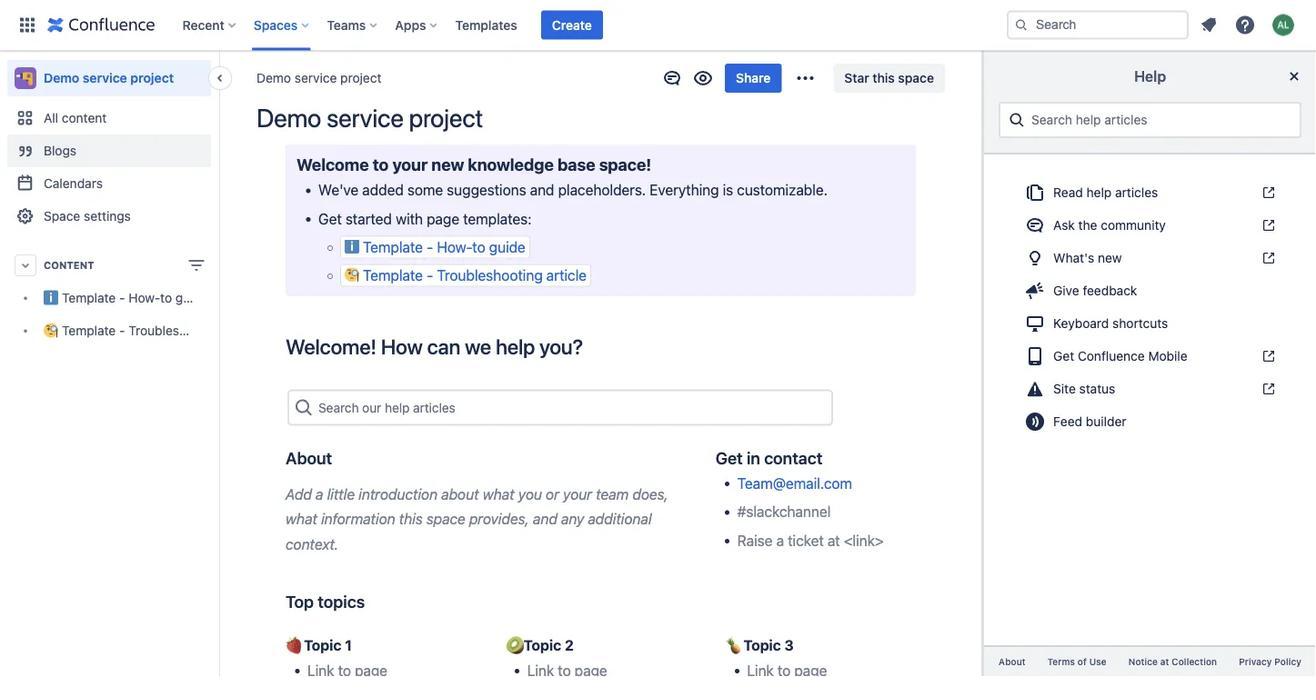 Task type: describe. For each thing, give the bounding box(es) containing it.
welcome
[[296, 155, 369, 175]]

1 horizontal spatial project
[[340, 70, 382, 85]]

2 horizontal spatial help
[[1086, 185, 1112, 200]]

all content
[[44, 111, 107, 126]]

🍍
[[725, 637, 740, 654]]

create link
[[541, 10, 603, 40]]

we've added some suggestions and placeholders. everything is customizable.
[[318, 181, 828, 199]]

status
[[1079, 382, 1115, 397]]

shortcut icon image inside what's new link
[[1258, 251, 1276, 266]]

notice at collection
[[1128, 657, 1217, 667]]

service down teams
[[294, 70, 337, 85]]

additional
[[588, 511, 652, 528]]

top topics
[[286, 592, 365, 612]]

templates
[[455, 17, 517, 32]]

article for template - troubleshooting article button
[[546, 267, 587, 284]]

a for raise
[[776, 532, 784, 549]]

create
[[552, 17, 592, 32]]

added
[[362, 181, 404, 199]]

privacy policy
[[1239, 657, 1301, 667]]

content
[[62, 111, 107, 126]]

search our help articles
[[318, 400, 455, 415]]

more actions image
[[794, 67, 816, 89]]

about
[[441, 486, 479, 503]]

privacy
[[1239, 657, 1272, 667]]

copy image for welcome to your new knowledge base space!
[[650, 154, 671, 176]]

of
[[1078, 657, 1087, 667]]

0 horizontal spatial demo service project link
[[7, 60, 211, 96]]

2
[[565, 637, 574, 654]]

share
[[736, 70, 771, 85]]

community
[[1101, 218, 1166, 233]]

space element
[[0, 51, 264, 678]]

get confluence mobile
[[1053, 349, 1187, 364]]

ask the community link
[[1013, 211, 1287, 240]]

placeholders.
[[558, 181, 646, 199]]

shortcuts
[[1112, 316, 1168, 331]]

provides,
[[469, 511, 529, 528]]

with
[[396, 210, 423, 227]]

- for the template - how-to guide button
[[427, 239, 433, 256]]

signal icon image
[[1024, 411, 1046, 433]]

give
[[1053, 283, 1079, 298]]

read help articles
[[1053, 185, 1158, 200]]

builder
[[1086, 414, 1126, 429]]

terms of use link
[[1037, 655, 1118, 670]]

template for template - how-to guide link
[[62, 291, 116, 306]]

spaces button
[[248, 10, 316, 40]]

privacy policy link
[[1228, 655, 1312, 670]]

🍍 topic 3
[[725, 637, 794, 654]]

appswitcher icon image
[[16, 14, 38, 36]]

we've
[[318, 181, 358, 199]]

3
[[784, 637, 794, 654]]

team@email.com link
[[737, 475, 852, 492]]

2 vertical spatial help
[[385, 400, 410, 415]]

space inside button
[[898, 70, 934, 85]]

project inside space element
[[130, 70, 174, 85]]

demo down the spaces at the top left of page
[[256, 70, 291, 85]]

magnifying glass image
[[293, 397, 315, 419]]

read help articles link
[[1013, 178, 1287, 207]]

shortcut icon image for articles
[[1258, 186, 1276, 200]]

you?
[[539, 334, 583, 359]]

all
[[44, 111, 58, 126]]

help
[[1134, 68, 1166, 85]]

add
[[286, 486, 312, 503]]

template for template - troubleshooting article button
[[363, 267, 423, 284]]

close image
[[1283, 65, 1305, 87]]

feedback
[[1083, 283, 1137, 298]]

service up "welcome"
[[326, 103, 404, 133]]

about inside button
[[999, 657, 1026, 667]]

shortcut icon image inside site status link
[[1258, 382, 1276, 397]]

add a little introduction about what you or your team does, what information this space provides, and any additional context.
[[286, 486, 672, 553]]

troubleshooting for template - troubleshooting article button
[[437, 267, 543, 284]]

space inside "add a little introduction about what you or your team does, what information this space provides, and any additional context."
[[426, 511, 465, 528]]

0 vertical spatial to
[[373, 155, 389, 175]]

template - troubleshooting article button
[[340, 264, 591, 287]]

use
[[1089, 657, 1107, 667]]

keyboard shortcuts
[[1053, 316, 1168, 331]]

any
[[561, 511, 584, 528]]

share button
[[725, 64, 782, 93]]

site status link
[[1013, 375, 1287, 404]]

copy image for get in contact
[[821, 447, 842, 469]]

all content link
[[7, 102, 211, 135]]

troubleshooting for template - troubleshooting article link
[[129, 323, 224, 338]]

or
[[546, 486, 559, 503]]

site
[[1053, 382, 1076, 397]]

welcome!
[[286, 334, 377, 359]]

some
[[407, 181, 443, 199]]

template - how-to guide for the template - how-to guide button
[[363, 239, 525, 256]]

mobile icon image
[[1024, 346, 1046, 367]]

calendars link
[[7, 167, 211, 200]]

0 horizontal spatial your
[[392, 155, 428, 175]]

1 horizontal spatial help
[[496, 334, 535, 359]]

teams
[[327, 17, 366, 32]]

give feedback
[[1053, 283, 1137, 298]]

ask the community
[[1053, 218, 1166, 233]]

raise a ticket at <link>
[[737, 532, 884, 549]]

comment icon image
[[1024, 215, 1046, 236]]

- for template - troubleshooting article link
[[119, 323, 125, 338]]

star this space button
[[833, 64, 945, 93]]

blogs link
[[7, 135, 211, 167]]

topics
[[318, 592, 365, 612]]

topic for topic 3
[[743, 637, 781, 654]]

shortcut icon image for community
[[1258, 218, 1276, 233]]

0 horizontal spatial new
[[431, 155, 464, 175]]

content
[[44, 260, 94, 271]]

🥝
[[505, 637, 520, 654]]

0 horizontal spatial at
[[827, 532, 840, 549]]

feed builder
[[1053, 414, 1126, 429]]

space!
[[599, 155, 651, 175]]

warning icon image
[[1024, 378, 1046, 400]]

0 horizontal spatial copy image
[[330, 447, 352, 469]]

1 horizontal spatial what
[[483, 486, 514, 503]]

calendars
[[44, 176, 103, 191]]

demo service project up "welcome"
[[256, 103, 483, 133]]

recent button
[[177, 10, 243, 40]]

search
[[318, 400, 359, 415]]

0 horizontal spatial what
[[286, 511, 317, 528]]

your profile and preferences image
[[1272, 14, 1294, 36]]

your inside "add a little introduction about what you or your team does, what information this space provides, and any additional context."
[[563, 486, 592, 503]]



Task type: vqa. For each thing, say whether or not it's contained in the screenshot.
the top 'guide'
yes



Task type: locate. For each thing, give the bounding box(es) containing it.
2 horizontal spatial copy image
[[650, 154, 671, 176]]

project
[[130, 70, 174, 85], [340, 70, 382, 85], [409, 103, 483, 133]]

0 horizontal spatial template - troubleshooting article
[[62, 323, 264, 338]]

0 horizontal spatial a
[[316, 486, 323, 503]]

demo service project link down teams
[[256, 69, 382, 87]]

1 horizontal spatial to
[[373, 155, 389, 175]]

:face_with_monocle: image
[[345, 268, 359, 282], [345, 268, 359, 282]]

what
[[483, 486, 514, 503], [286, 511, 317, 528]]

template
[[363, 239, 423, 256], [363, 267, 423, 284], [62, 291, 116, 306], [62, 323, 116, 338]]

0 vertical spatial get
[[318, 210, 342, 227]]

get for get in contact
[[715, 449, 743, 468]]

template - troubleshooting article inside space element
[[62, 323, 264, 338]]

screen icon image
[[1024, 313, 1046, 335]]

0 horizontal spatial guide
[[175, 291, 208, 306]]

0 vertical spatial copy image
[[650, 154, 671, 176]]

started
[[345, 210, 392, 227]]

get started with page templates:
[[318, 210, 532, 227]]

1 vertical spatial a
[[776, 532, 784, 549]]

to inside space element
[[160, 291, 172, 306]]

everything
[[650, 181, 719, 199]]

3 shortcut icon image from the top
[[1258, 251, 1276, 266]]

article
[[546, 267, 587, 284], [227, 323, 264, 338]]

how- up template - troubleshooting article link
[[129, 291, 160, 306]]

article for template - troubleshooting article link
[[227, 323, 264, 338]]

your up some
[[392, 155, 428, 175]]

shortcut icon image for mobile
[[1258, 349, 1276, 364]]

start watching image
[[692, 67, 714, 89]]

what up provides,
[[483, 486, 514, 503]]

topic for topic 1
[[304, 637, 341, 654]]

demo service project link up all content link
[[7, 60, 211, 96]]

1 horizontal spatial a
[[776, 532, 784, 549]]

0 vertical spatial new
[[431, 155, 464, 175]]

and down knowledge at the top left of page
[[530, 181, 554, 199]]

how
[[381, 334, 423, 359]]

0 horizontal spatial template - how-to guide
[[62, 291, 208, 306]]

template for template - troubleshooting article link
[[62, 323, 116, 338]]

demo
[[44, 70, 79, 85], [256, 70, 291, 85], [256, 103, 321, 133]]

2 shortcut icon image from the top
[[1258, 218, 1276, 233]]

template down content
[[62, 291, 116, 306]]

about up add
[[286, 449, 332, 468]]

help
[[1086, 185, 1112, 200], [496, 334, 535, 359], [385, 400, 410, 415]]

teams button
[[321, 10, 384, 40]]

notification icon image
[[1198, 14, 1220, 36]]

2 horizontal spatial project
[[409, 103, 483, 133]]

0 vertical spatial copy image
[[581, 335, 603, 357]]

2 topic from the left
[[524, 637, 561, 654]]

read
[[1053, 185, 1083, 200]]

copy image
[[650, 154, 671, 176], [330, 447, 352, 469], [363, 591, 385, 613]]

welcome to your new knowledge base space!
[[296, 155, 651, 175]]

policy
[[1274, 657, 1301, 667]]

1 horizontal spatial topic
[[524, 637, 561, 654]]

1 horizontal spatial this
[[873, 70, 895, 85]]

0 vertical spatial template - troubleshooting article
[[363, 267, 587, 284]]

to
[[373, 155, 389, 175], [472, 239, 485, 256], [160, 291, 172, 306]]

guide down change view icon
[[175, 291, 208, 306]]

1 vertical spatial copy image
[[330, 447, 352, 469]]

articles down welcome! how can we help you? on the left of the page
[[413, 400, 455, 415]]

in
[[747, 449, 760, 468]]

guide inside tree
[[175, 291, 208, 306]]

to up added
[[373, 155, 389, 175]]

1 horizontal spatial new
[[1098, 251, 1122, 266]]

0 horizontal spatial article
[[227, 323, 264, 338]]

copy image for top topics
[[363, 591, 385, 613]]

0 vertical spatial space
[[898, 70, 934, 85]]

1 vertical spatial to
[[472, 239, 485, 256]]

templates link
[[450, 10, 523, 40]]

template - how-to guide up template - troubleshooting article link
[[62, 291, 208, 306]]

collection
[[1172, 657, 1217, 667]]

get down we've
[[318, 210, 342, 227]]

spaces
[[254, 17, 298, 32]]

1 vertical spatial article
[[227, 323, 264, 338]]

you
[[518, 486, 542, 503]]

1 horizontal spatial article
[[546, 267, 587, 284]]

template - troubleshooting article inside button
[[363, 267, 587, 284]]

- for template - how-to guide link
[[119, 291, 125, 306]]

1 horizontal spatial how-
[[437, 239, 472, 256]]

shortcut icon image inside read help articles link
[[1258, 186, 1276, 200]]

template down template - how-to guide link
[[62, 323, 116, 338]]

1 vertical spatial this
[[399, 511, 423, 528]]

1 horizontal spatial at
[[1160, 657, 1169, 667]]

this
[[873, 70, 895, 85], [399, 511, 423, 528]]

how- for template - how-to guide link
[[129, 291, 160, 306]]

confluence
[[1078, 349, 1145, 364]]

0 horizontal spatial copy image
[[581, 335, 603, 357]]

tree
[[7, 282, 264, 347]]

help right read
[[1086, 185, 1112, 200]]

demo service project down teams
[[256, 70, 382, 85]]

service inside space element
[[83, 70, 127, 85]]

1 horizontal spatial articles
[[1115, 185, 1158, 200]]

template - troubleshooting article for template - troubleshooting article button
[[363, 267, 587, 284]]

- down "content" dropdown button
[[119, 291, 125, 306]]

new up feedback
[[1098, 251, 1122, 266]]

template - troubleshooting article
[[363, 267, 587, 284], [62, 323, 264, 338]]

space right star at the top right of page
[[898, 70, 934, 85]]

raise
[[737, 532, 773, 549]]

space settings
[[44, 209, 131, 224]]

copy image
[[581, 335, 603, 357], [821, 447, 842, 469]]

- for template - troubleshooting article button
[[427, 267, 433, 284]]

a right add
[[316, 486, 323, 503]]

is
[[723, 181, 733, 199]]

demo service project link
[[7, 60, 211, 96], [256, 69, 382, 87]]

- down template - how-to guide link
[[119, 323, 125, 338]]

0 horizontal spatial to
[[160, 291, 172, 306]]

template for the template - how-to guide button
[[363, 239, 423, 256]]

and down or on the left bottom
[[533, 511, 557, 528]]

0 vertical spatial this
[[873, 70, 895, 85]]

recent
[[182, 17, 224, 32]]

demo service project inside space element
[[44, 70, 174, 85]]

demo inside space element
[[44, 70, 79, 85]]

0 vertical spatial and
[[530, 181, 554, 199]]

0 horizontal spatial this
[[399, 511, 423, 528]]

template - troubleshooting article for template - troubleshooting article link
[[62, 323, 264, 338]]

1 horizontal spatial copy image
[[363, 591, 385, 613]]

context.
[[286, 536, 338, 553]]

article up you?
[[546, 267, 587, 284]]

keyboard
[[1053, 316, 1109, 331]]

change view image
[[186, 255, 207, 276]]

topic
[[304, 637, 341, 654], [524, 637, 561, 654], [743, 637, 781, 654]]

- down 'get started with page templates:'
[[427, 239, 433, 256]]

1 horizontal spatial get
[[715, 449, 743, 468]]

troubleshooting down templates:
[[437, 267, 543, 284]]

troubleshooting down change view icon
[[129, 323, 224, 338]]

ticket
[[788, 532, 824, 549]]

1 vertical spatial get
[[1053, 349, 1074, 364]]

keyboard shortcuts button
[[1013, 309, 1287, 338]]

ask
[[1053, 218, 1075, 233]]

star
[[844, 70, 869, 85]]

2 horizontal spatial topic
[[743, 637, 781, 654]]

at right ticket
[[827, 532, 840, 549]]

0 vertical spatial at
[[827, 532, 840, 549]]

🥝 topic 2
[[505, 637, 574, 654]]

topic for topic 2
[[524, 637, 561, 654]]

🍓 topic 1
[[286, 637, 352, 654]]

team
[[596, 486, 629, 503]]

about
[[286, 449, 332, 468], [999, 657, 1026, 667]]

1 vertical spatial how-
[[129, 291, 160, 306]]

4 shortcut icon image from the top
[[1258, 349, 1276, 364]]

shortcut icon image inside the ask the community link
[[1258, 218, 1276, 233]]

guide for the template - how-to guide button
[[489, 239, 525, 256]]

articles up community on the right top of page
[[1115, 185, 1158, 200]]

introduction
[[359, 486, 438, 503]]

about button
[[988, 655, 1037, 670]]

0 vertical spatial article
[[546, 267, 587, 284]]

template - troubleshooting article link
[[7, 315, 264, 347]]

terms of use
[[1047, 657, 1107, 667]]

shortcut icon image
[[1258, 186, 1276, 200], [1258, 218, 1276, 233], [1258, 251, 1276, 266], [1258, 349, 1276, 364], [1258, 382, 1276, 397]]

a for add
[[316, 486, 323, 503]]

suggestions
[[447, 181, 526, 199]]

0 vertical spatial what
[[483, 486, 514, 503]]

1 horizontal spatial about
[[999, 657, 1026, 667]]

star this space
[[844, 70, 934, 85]]

None text field
[[318, 397, 322, 419]]

0 horizontal spatial how-
[[129, 291, 160, 306]]

template - how-to guide for template - how-to guide link
[[62, 291, 208, 306]]

:information_source: image
[[345, 239, 359, 254], [345, 239, 359, 254]]

get confluence mobile link
[[1013, 342, 1287, 371]]

article inside tree
[[227, 323, 264, 338]]

1 horizontal spatial demo service project link
[[256, 69, 382, 87]]

0 vertical spatial guide
[[489, 239, 525, 256]]

how- up template - troubleshooting article button
[[437, 239, 472, 256]]

template - how-to guide down page
[[363, 239, 525, 256]]

1 vertical spatial guide
[[175, 291, 208, 306]]

to up template - troubleshooting article button
[[472, 239, 485, 256]]

template - how-to guide inside tree
[[62, 291, 208, 306]]

template - troubleshooting article down the template - how-to guide button
[[363, 267, 587, 284]]

1 vertical spatial help
[[496, 334, 535, 359]]

top
[[286, 592, 314, 612]]

project down teams dropdown button
[[340, 70, 382, 85]]

demo up all
[[44, 70, 79, 85]]

1 vertical spatial copy image
[[821, 447, 842, 469]]

1 horizontal spatial troubleshooting
[[437, 267, 543, 284]]

template - troubleshooting article down template - how-to guide link
[[62, 323, 264, 338]]

1 horizontal spatial template - how-to guide
[[363, 239, 525, 256]]

template - how-to guide inside button
[[363, 239, 525, 256]]

feed
[[1053, 414, 1082, 429]]

5 shortcut icon image from the top
[[1258, 382, 1276, 397]]

1 vertical spatial your
[[563, 486, 592, 503]]

project up 'welcome to your new knowledge base space!'
[[409, 103, 483, 133]]

0 vertical spatial your
[[392, 155, 428, 175]]

0 horizontal spatial space
[[426, 511, 465, 528]]

mobile
[[1148, 349, 1187, 364]]

copy image for welcome! how can we help you?
[[581, 335, 603, 357]]

copy image up little
[[330, 447, 352, 469]]

1 horizontal spatial space
[[898, 70, 934, 85]]

1 shortcut icon image from the top
[[1258, 186, 1276, 200]]

1 vertical spatial at
[[1160, 657, 1169, 667]]

what down add
[[286, 511, 317, 528]]

1 horizontal spatial copy image
[[821, 447, 842, 469]]

space
[[44, 209, 80, 224]]

0 vertical spatial articles
[[1115, 185, 1158, 200]]

base
[[557, 155, 595, 175]]

help right the our
[[385, 400, 410, 415]]

troubleshooting inside button
[[437, 267, 543, 284]]

terms
[[1047, 657, 1075, 667]]

1 horizontal spatial template - troubleshooting article
[[363, 267, 587, 284]]

1 vertical spatial new
[[1098, 251, 1122, 266]]

new up some
[[431, 155, 464, 175]]

contact
[[764, 449, 822, 468]]

help right we
[[496, 334, 535, 359]]

shortcut icon image inside get confluence mobile link
[[1258, 349, 1276, 364]]

guide for template - how-to guide link
[[175, 291, 208, 306]]

service up all content link
[[83, 70, 127, 85]]

can
[[427, 334, 460, 359]]

customizable.
[[737, 181, 828, 199]]

3 topic from the left
[[743, 637, 781, 654]]

<link>
[[844, 532, 884, 549]]

0 horizontal spatial troubleshooting
[[129, 323, 224, 338]]

a inside "add a little introduction about what you or your team does, what information this space provides, and any additional context."
[[316, 486, 323, 503]]

get for get started with page templates:
[[318, 210, 342, 227]]

documents icon image
[[1024, 182, 1046, 204]]

tree containing template - how-to guide
[[7, 282, 264, 347]]

copy image right top
[[363, 591, 385, 613]]

0 horizontal spatial help
[[385, 400, 410, 415]]

this inside "add a little introduction about what you or your team does, what information this space provides, and any additional context."
[[399, 511, 423, 528]]

information
[[321, 511, 395, 528]]

0 vertical spatial troubleshooting
[[437, 267, 543, 284]]

0 horizontal spatial about
[[286, 449, 332, 468]]

we
[[465, 334, 491, 359]]

1 topic from the left
[[304, 637, 341, 654]]

does,
[[632, 486, 668, 503]]

1
[[345, 637, 352, 654]]

0 vertical spatial template - how-to guide
[[363, 239, 525, 256]]

0 vertical spatial about
[[286, 449, 332, 468]]

at right the notice
[[1160, 657, 1169, 667]]

to for the template - how-to guide button
[[472, 239, 485, 256]]

search image
[[1014, 18, 1029, 32]]

how-
[[437, 239, 472, 256], [129, 291, 160, 306]]

troubleshooting inside tree
[[129, 323, 224, 338]]

this right star at the top right of page
[[873, 70, 895, 85]]

your right or on the left bottom
[[563, 486, 592, 503]]

1 vertical spatial template - how-to guide
[[62, 291, 208, 306]]

0 vertical spatial a
[[316, 486, 323, 503]]

2 horizontal spatial get
[[1053, 349, 1074, 364]]

apps
[[395, 17, 426, 32]]

Search field
[[1007, 10, 1189, 40]]

to for template - how-to guide link
[[160, 291, 172, 306]]

blogs
[[44, 143, 77, 158]]

0 horizontal spatial project
[[130, 70, 174, 85]]

how- inside button
[[437, 239, 472, 256]]

this inside button
[[873, 70, 895, 85]]

how- for the template - how-to guide button
[[437, 239, 472, 256]]

get
[[318, 210, 342, 227], [1053, 349, 1074, 364], [715, 449, 743, 468]]

about left the terms
[[999, 657, 1026, 667]]

lightbulb icon image
[[1024, 247, 1046, 269]]

1 vertical spatial articles
[[413, 400, 455, 415]]

content button
[[7, 249, 211, 282]]

topic left 3
[[743, 637, 781, 654]]

template down the template - how-to guide button
[[363, 267, 423, 284]]

0 horizontal spatial topic
[[304, 637, 341, 654]]

get for get confluence mobile
[[1053, 349, 1074, 364]]

this down introduction on the left of the page
[[399, 511, 423, 528]]

article left welcome!
[[227, 323, 264, 338]]

space
[[898, 70, 934, 85], [426, 511, 465, 528]]

template down with
[[363, 239, 423, 256]]

feedback icon image
[[1024, 280, 1046, 302]]

settings
[[84, 209, 131, 224]]

2 vertical spatial to
[[160, 291, 172, 306]]

topic left 1
[[304, 637, 341, 654]]

banner containing recent
[[0, 0, 1316, 51]]

team@email.com
[[737, 475, 852, 492]]

2 vertical spatial get
[[715, 449, 743, 468]]

1 vertical spatial space
[[426, 511, 465, 528]]

get right the mobile icon
[[1053, 349, 1074, 364]]

what's
[[1053, 251, 1094, 266]]

copy image up everything
[[650, 154, 671, 176]]

tree inside space element
[[7, 282, 264, 347]]

space down about
[[426, 511, 465, 528]]

1 horizontal spatial your
[[563, 486, 592, 503]]

1 horizontal spatial guide
[[489, 239, 525, 256]]

1 vertical spatial and
[[533, 511, 557, 528]]

demo up "welcome"
[[256, 103, 321, 133]]

help icon image
[[1234, 14, 1256, 36]]

get in contact
[[715, 449, 822, 468]]

to up template - troubleshooting article link
[[160, 291, 172, 306]]

new inside what's new link
[[1098, 251, 1122, 266]]

service
[[83, 70, 127, 85], [294, 70, 337, 85], [326, 103, 404, 133]]

guide down templates:
[[489, 239, 525, 256]]

banner
[[0, 0, 1316, 51]]

a right raise on the right of the page
[[776, 532, 784, 549]]

and inside "add a little introduction about what you or your team does, what information this space provides, and any additional context."
[[533, 511, 557, 528]]

- down the template - how-to guide button
[[427, 267, 433, 284]]

2 vertical spatial copy image
[[363, 591, 385, 613]]

our
[[362, 400, 381, 415]]

0 horizontal spatial articles
[[413, 400, 455, 415]]

0 vertical spatial help
[[1086, 185, 1112, 200]]

to inside button
[[472, 239, 485, 256]]

1 vertical spatial about
[[999, 657, 1026, 667]]

1 vertical spatial what
[[286, 511, 317, 528]]

2 horizontal spatial to
[[472, 239, 485, 256]]

the
[[1078, 218, 1097, 233]]

confluence image
[[47, 14, 155, 36], [47, 14, 155, 36]]

guide
[[489, 239, 525, 256], [175, 291, 208, 306]]

1 vertical spatial template - troubleshooting article
[[62, 323, 264, 338]]

guide inside button
[[489, 239, 525, 256]]

topic left 2
[[524, 637, 561, 654]]

0 vertical spatial how-
[[437, 239, 472, 256]]

project up all content link
[[130, 70, 174, 85]]

demo service project up all content link
[[44, 70, 174, 85]]

global element
[[11, 0, 1003, 50]]

get left in
[[715, 449, 743, 468]]

template - how-to guide button
[[340, 236, 530, 259]]

0 horizontal spatial get
[[318, 210, 342, 227]]

how- inside space element
[[129, 291, 160, 306]]

1 vertical spatial troubleshooting
[[129, 323, 224, 338]]

article inside button
[[546, 267, 587, 284]]

Search help articles field
[[1026, 104, 1292, 136]]

template - how-to guide
[[363, 239, 525, 256], [62, 291, 208, 306]]



